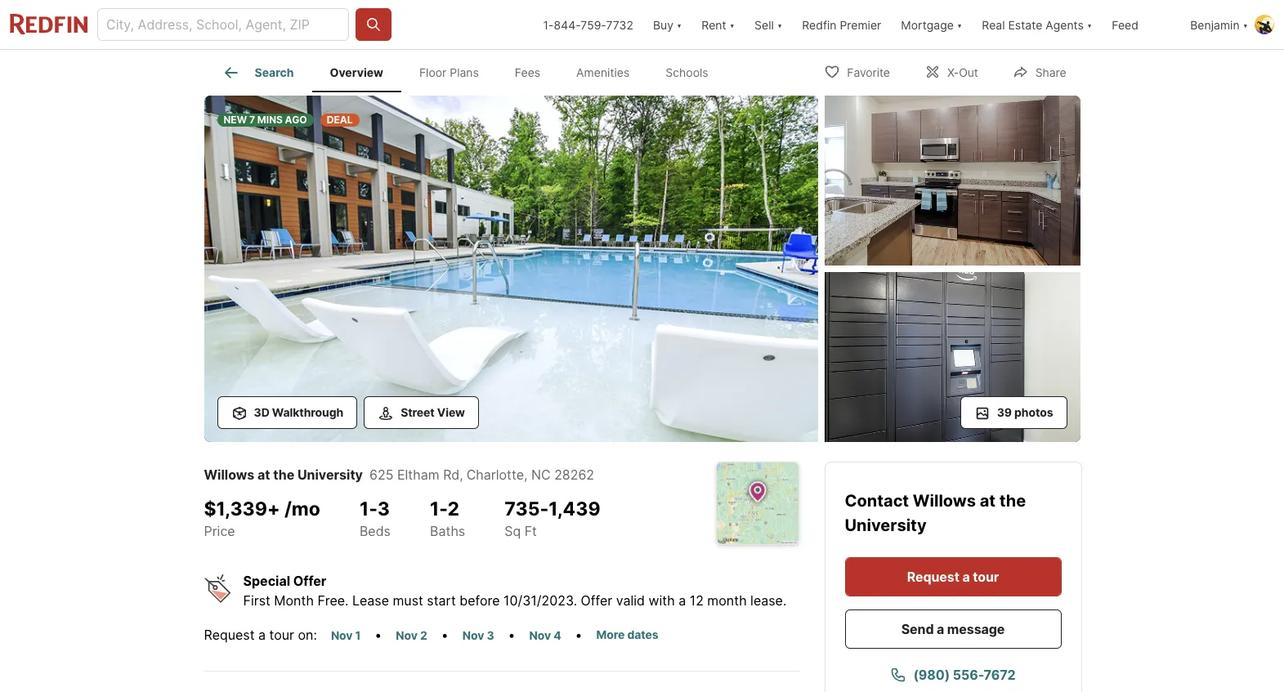 Task type: vqa. For each thing, say whether or not it's contained in the screenshot.
THE OUT
yes



Task type: describe. For each thing, give the bounding box(es) containing it.
agents
[[1046, 18, 1084, 31]]

mortgage ▾
[[901, 18, 962, 31]]

rent ▾ button
[[702, 0, 735, 49]]

view
[[437, 405, 465, 419]]

request for request a tour
[[907, 569, 960, 585]]

search link
[[222, 63, 294, 83]]

buy ▾ button
[[643, 0, 692, 49]]

(980) 556-7672 button
[[845, 655, 1061, 692]]

real estate agents ▾ button
[[972, 0, 1102, 49]]

nov 3
[[462, 628, 494, 642]]

a for request a tour on:
[[258, 627, 266, 643]]

send a message
[[901, 621, 1005, 637]]

tab list containing search
[[204, 50, 740, 92]]

premier
[[840, 18, 881, 31]]

844-
[[554, 18, 581, 31]]

before
[[460, 592, 500, 609]]

x-
[[947, 65, 959, 79]]

39
[[997, 405, 1012, 419]]

sq
[[505, 523, 521, 540]]

sell
[[755, 18, 774, 31]]

tour for request a tour
[[973, 569, 999, 585]]

mortgage ▾ button
[[891, 0, 972, 49]]

more
[[596, 627, 625, 641]]

real estate agents ▾ link
[[982, 0, 1092, 49]]

request a tour
[[907, 569, 999, 585]]

amenities
[[576, 66, 630, 79]]

first
[[243, 592, 270, 609]]

4
[[554, 628, 561, 642]]

share
[[1036, 65, 1066, 79]]

3 for nov
[[487, 628, 494, 642]]

free.
[[318, 592, 349, 609]]

on:
[[298, 627, 317, 643]]

contact
[[845, 491, 913, 510]]

mins
[[257, 114, 283, 126]]

tour for request a tour on:
[[269, 627, 294, 643]]

1- for 2
[[430, 498, 448, 521]]

1 , from the left
[[460, 466, 463, 483]]

schools
[[666, 66, 708, 79]]

sell ▾ button
[[745, 0, 792, 49]]

3d walkthrough
[[254, 405, 343, 419]]

floor plans tab
[[401, 53, 497, 92]]

favorite
[[847, 65, 890, 79]]

2 for 1-
[[448, 498, 459, 521]]

10/31/2023.
[[504, 592, 577, 609]]

fees
[[515, 66, 540, 79]]

valid
[[616, 592, 645, 609]]

▾ for rent ▾
[[730, 18, 735, 31]]

7672
[[984, 667, 1016, 683]]

1 horizontal spatial offer
[[581, 592, 612, 609]]

0 horizontal spatial offer
[[293, 573, 326, 589]]

nov 3 button
[[455, 626, 502, 645]]

nov for nov 2
[[396, 628, 418, 642]]

redfin
[[802, 18, 837, 31]]

735-1,439 sq ft
[[505, 498, 600, 540]]

nov for nov 3
[[462, 628, 484, 642]]

search
[[255, 66, 294, 79]]

willows for willows at the university 625 eltham rd , charlotte , nc 28262
[[204, 466, 254, 483]]

send a message button
[[845, 609, 1061, 649]]

rd
[[443, 466, 460, 483]]

rent ▾ button
[[692, 0, 745, 49]]

a inside "special offer first month free. lease must start before 10/31/2023. offer valid with a 12 month lease."
[[679, 592, 686, 609]]

new
[[224, 114, 247, 126]]

month
[[274, 592, 314, 609]]

buy
[[653, 18, 674, 31]]

rent ▾
[[702, 18, 735, 31]]

feed
[[1112, 18, 1139, 31]]

mortgage
[[901, 18, 954, 31]]

out
[[959, 65, 978, 79]]

nov 1 button
[[324, 626, 368, 645]]

overview tab
[[312, 53, 401, 92]]

walkthrough
[[272, 405, 343, 419]]

1,439
[[549, 498, 600, 521]]

1-844-759-7732
[[543, 18, 633, 31]]

floor plans
[[419, 66, 479, 79]]

estate
[[1008, 18, 1043, 31]]

1- for 844-
[[543, 18, 554, 31]]

759-
[[581, 18, 606, 31]]

nov 2 button
[[389, 626, 435, 645]]

map entry image
[[716, 462, 798, 544]]

willows at the university
[[845, 491, 1026, 535]]

▾ for benjamin ▾
[[1243, 18, 1248, 31]]

new 7 mins ago
[[224, 114, 307, 126]]

buy ▾ button
[[653, 0, 682, 49]]

12
[[690, 592, 704, 609]]

39 photos
[[997, 405, 1053, 419]]

nc
[[531, 466, 551, 483]]

willows at the university 625 eltham rd , charlotte , nc 28262
[[204, 466, 594, 483]]

• for nov 1
[[375, 627, 382, 643]]

3 for 1-
[[378, 498, 390, 521]]

a for send a message
[[937, 621, 944, 637]]

street view
[[401, 405, 465, 419]]

2 for nov
[[420, 628, 427, 642]]

at for willows at the university 625 eltham rd , charlotte , nc 28262
[[258, 466, 270, 483]]

deal
[[327, 114, 353, 126]]

request a tour button
[[845, 557, 1061, 596]]

more dates
[[596, 627, 659, 641]]



Task type: locate. For each thing, give the bounding box(es) containing it.
offer left valid at bottom
[[581, 592, 612, 609]]

0 vertical spatial offer
[[293, 573, 326, 589]]

willows
[[204, 466, 254, 483], [913, 491, 976, 510]]

• for nov 4
[[575, 627, 583, 643]]

fees tab
[[497, 53, 558, 92]]

1 vertical spatial university
[[845, 515, 927, 535]]

nov down "must"
[[396, 628, 418, 642]]

2 • from the left
[[441, 627, 449, 643]]

1 horizontal spatial request
[[907, 569, 960, 585]]

28262
[[554, 466, 594, 483]]

• right nov 2
[[441, 627, 449, 643]]

1 horizontal spatial at
[[980, 491, 996, 510]]

willows up 'request a tour' "button"
[[913, 491, 976, 510]]

nov inside button
[[462, 628, 484, 642]]

, left charlotte
[[460, 466, 463, 483]]

university up /mo at bottom left
[[297, 466, 363, 483]]

benjamin
[[1190, 18, 1240, 31]]

1-2 baths
[[430, 498, 465, 540]]

City, Address, School, Agent, ZIP search field
[[97, 8, 349, 41]]

▾ right sell
[[777, 18, 782, 31]]

▾ for mortgage ▾
[[957, 18, 962, 31]]

the
[[273, 466, 294, 483], [1000, 491, 1026, 510]]

1 horizontal spatial 1-
[[430, 498, 448, 521]]

0 horizontal spatial university
[[297, 466, 363, 483]]

lease.
[[750, 592, 787, 609]]

plans
[[450, 66, 479, 79]]

• right 'nov 3'
[[508, 627, 515, 643]]

the for willows at the university 625 eltham rd , charlotte , nc 28262
[[273, 466, 294, 483]]

request for request a tour on:
[[204, 627, 255, 643]]

university down 'contact'
[[845, 515, 927, 535]]

• right 4
[[575, 627, 583, 643]]

▾ right mortgage
[[957, 18, 962, 31]]

start
[[427, 592, 456, 609]]

at
[[258, 466, 270, 483], [980, 491, 996, 510]]

feed button
[[1102, 0, 1181, 49]]

x-out button
[[911, 54, 992, 88]]

▾ inside real estate agents ▾ link
[[1087, 18, 1092, 31]]

1- up beds
[[360, 498, 378, 521]]

1 vertical spatial 2
[[420, 628, 427, 642]]

2 down "must"
[[420, 628, 427, 642]]

1 horizontal spatial 2
[[448, 498, 459, 521]]

1 vertical spatial the
[[1000, 491, 1026, 510]]

$1,339+ /mo price
[[204, 498, 320, 540]]

at inside "willows at the university"
[[980, 491, 996, 510]]

message
[[947, 621, 1005, 637]]

image image
[[204, 96, 818, 442], [824, 96, 1080, 265], [824, 272, 1080, 442]]

5 ▾ from the left
[[1087, 18, 1092, 31]]

share button
[[999, 54, 1080, 88]]

625
[[369, 466, 394, 483]]

a for request a tour
[[962, 569, 970, 585]]

0 horizontal spatial the
[[273, 466, 294, 483]]

4 ▾ from the left
[[957, 18, 962, 31]]

1 vertical spatial request
[[204, 627, 255, 643]]

▾ for buy ▾
[[677, 18, 682, 31]]

street
[[401, 405, 435, 419]]

4 nov from the left
[[529, 628, 551, 642]]

request down first
[[204, 627, 255, 643]]

tour inside 'request a tour' "button"
[[973, 569, 999, 585]]

0 vertical spatial 3
[[378, 498, 390, 521]]

nov down before
[[462, 628, 484, 642]]

2
[[448, 498, 459, 521], [420, 628, 427, 642]]

•
[[375, 627, 382, 643], [441, 627, 449, 643], [508, 627, 515, 643], [575, 627, 583, 643]]

▾ right the rent
[[730, 18, 735, 31]]

a inside button
[[937, 621, 944, 637]]

the for willows at the university
[[1000, 491, 1026, 510]]

1-844-759-7732 link
[[543, 18, 633, 31]]

0 vertical spatial willows
[[204, 466, 254, 483]]

• for nov 3
[[508, 627, 515, 643]]

the inside "willows at the university"
[[1000, 491, 1026, 510]]

x-out
[[947, 65, 978, 79]]

3 up beds
[[378, 498, 390, 521]]

3
[[378, 498, 390, 521], [487, 628, 494, 642]]

1- inside 1-2 baths
[[430, 498, 448, 521]]

▾ left user photo
[[1243, 18, 1248, 31]]

2 inside nov 2 button
[[420, 628, 427, 642]]

1 horizontal spatial the
[[1000, 491, 1026, 510]]

3 • from the left
[[508, 627, 515, 643]]

request inside "button"
[[907, 569, 960, 585]]

a right send
[[937, 621, 944, 637]]

tour left on:
[[269, 627, 294, 643]]

more dates button
[[589, 625, 666, 644]]

redfin premier
[[802, 18, 881, 31]]

1 horizontal spatial ,
[[524, 466, 528, 483]]

2 inside 1-2 baths
[[448, 498, 459, 521]]

0 vertical spatial at
[[258, 466, 270, 483]]

▾ inside rent ▾ dropdown button
[[730, 18, 735, 31]]

0 horizontal spatial at
[[258, 466, 270, 483]]

7732
[[606, 18, 633, 31]]

0 vertical spatial the
[[273, 466, 294, 483]]

university for willows at the university 625 eltham rd , charlotte , nc 28262
[[297, 466, 363, 483]]

1 ▾ from the left
[[677, 18, 682, 31]]

dates
[[627, 627, 659, 641]]

with
[[649, 592, 675, 609]]

2 , from the left
[[524, 466, 528, 483]]

nov for nov 4
[[529, 628, 551, 642]]

▾
[[677, 18, 682, 31], [730, 18, 735, 31], [777, 18, 782, 31], [957, 18, 962, 31], [1087, 18, 1092, 31], [1243, 18, 1248, 31]]

556-
[[953, 667, 984, 683]]

floor
[[419, 66, 447, 79]]

1-
[[543, 18, 554, 31], [360, 498, 378, 521], [430, 498, 448, 521]]

3 nov from the left
[[462, 628, 484, 642]]

university inside "willows at the university"
[[845, 515, 927, 535]]

3d walkthrough button
[[217, 396, 357, 429]]

amenities tab
[[558, 53, 648, 92]]

▾ inside buy ▾ dropdown button
[[677, 18, 682, 31]]

2 horizontal spatial 1-
[[543, 18, 554, 31]]

1- inside 1-3 beds
[[360, 498, 378, 521]]

1- left the 759-
[[543, 18, 554, 31]]

university for willows at the university
[[845, 515, 927, 535]]

sell ▾
[[755, 18, 782, 31]]

(980) 556-7672 link
[[845, 655, 1061, 692]]

▾ for sell ▾
[[777, 18, 782, 31]]

▾ inside sell ▾ dropdown button
[[777, 18, 782, 31]]

offer up "month"
[[293, 573, 326, 589]]

rent
[[702, 18, 726, 31]]

/mo
[[284, 498, 320, 521]]

1- up baths
[[430, 498, 448, 521]]

0 vertical spatial request
[[907, 569, 960, 585]]

redfin premier button
[[792, 0, 891, 49]]

tour up message
[[973, 569, 999, 585]]

lease
[[352, 592, 389, 609]]

sell ▾ button
[[755, 0, 782, 49]]

submit search image
[[365, 16, 382, 33]]

tab list
[[204, 50, 740, 92]]

0 vertical spatial university
[[297, 466, 363, 483]]

2 nov from the left
[[396, 628, 418, 642]]

, left nc
[[524, 466, 528, 483]]

3 inside 1-3 beds
[[378, 498, 390, 521]]

2 ▾ from the left
[[730, 18, 735, 31]]

request a tour on:
[[204, 627, 317, 643]]

0 vertical spatial tour
[[973, 569, 999, 585]]

0 vertical spatial 2
[[448, 498, 459, 521]]

• right 1 at the left
[[375, 627, 382, 643]]

▾ inside mortgage ▾ dropdown button
[[957, 18, 962, 31]]

nov
[[331, 628, 353, 642], [396, 628, 418, 642], [462, 628, 484, 642], [529, 628, 551, 642]]

send
[[901, 621, 934, 637]]

6 ▾ from the left
[[1243, 18, 1248, 31]]

1 horizontal spatial university
[[845, 515, 927, 535]]

4 • from the left
[[575, 627, 583, 643]]

1 vertical spatial offer
[[581, 592, 612, 609]]

1 vertical spatial willows
[[913, 491, 976, 510]]

▾ right agents
[[1087, 18, 1092, 31]]

1 horizontal spatial 3
[[487, 628, 494, 642]]

schools tab
[[648, 53, 726, 92]]

2 up baths
[[448, 498, 459, 521]]

0 horizontal spatial request
[[204, 627, 255, 643]]

1 horizontal spatial willows
[[913, 491, 976, 510]]

request up send
[[907, 569, 960, 585]]

3 inside button
[[487, 628, 494, 642]]

7
[[249, 114, 255, 126]]

0 horizontal spatial willows
[[204, 466, 254, 483]]

willows up '$1,339+'
[[204, 466, 254, 483]]

1 • from the left
[[375, 627, 382, 643]]

overview
[[330, 66, 383, 79]]

charlotte
[[467, 466, 524, 483]]

must
[[393, 592, 423, 609]]

3 down before
[[487, 628, 494, 642]]

price
[[204, 523, 235, 540]]

(980)
[[913, 667, 950, 683]]

0 horizontal spatial 1-
[[360, 498, 378, 521]]

▾ right buy
[[677, 18, 682, 31]]

a down first
[[258, 627, 266, 643]]

nov inside button
[[529, 628, 551, 642]]

photos
[[1015, 405, 1053, 419]]

1
[[355, 628, 361, 642]]

1 horizontal spatial tour
[[973, 569, 999, 585]]

tour
[[973, 569, 999, 585], [269, 627, 294, 643]]

1 nov from the left
[[331, 628, 353, 642]]

1 vertical spatial 3
[[487, 628, 494, 642]]

nov for nov 1
[[331, 628, 353, 642]]

ft
[[525, 523, 537, 540]]

1 vertical spatial at
[[980, 491, 996, 510]]

0 horizontal spatial 2
[[420, 628, 427, 642]]

user photo image
[[1255, 15, 1274, 34]]

0 horizontal spatial 3
[[378, 498, 390, 521]]

nov left 4
[[529, 628, 551, 642]]

month
[[707, 592, 747, 609]]

willows for willows at the university
[[913, 491, 976, 510]]

at for willows at the university
[[980, 491, 996, 510]]

• for nov 2
[[441, 627, 449, 643]]

baths
[[430, 523, 465, 540]]

3 ▾ from the left
[[777, 18, 782, 31]]

beds
[[360, 523, 391, 540]]

eltham
[[397, 466, 439, 483]]

1 vertical spatial tour
[[269, 627, 294, 643]]

a left 12
[[679, 592, 686, 609]]

a up message
[[962, 569, 970, 585]]

nov left 1 at the left
[[331, 628, 353, 642]]

ago
[[285, 114, 307, 126]]

a
[[962, 569, 970, 585], [679, 592, 686, 609], [937, 621, 944, 637], [258, 627, 266, 643]]

willows inside "willows at the university"
[[913, 491, 976, 510]]

a inside "button"
[[962, 569, 970, 585]]

street view button
[[364, 396, 479, 429]]

1- for 3
[[360, 498, 378, 521]]

$1,339+
[[204, 498, 280, 521]]

0 horizontal spatial ,
[[460, 466, 463, 483]]

,
[[460, 466, 463, 483], [524, 466, 528, 483]]

0 horizontal spatial tour
[[269, 627, 294, 643]]

3d
[[254, 405, 270, 419]]

nov 4 button
[[522, 626, 569, 645]]



